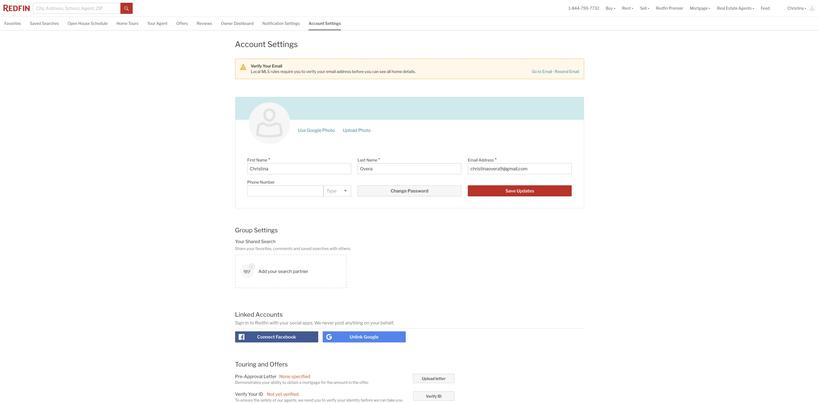 Task type: vqa. For each thing, say whether or not it's contained in the screenshot.
941
no



Task type: describe. For each thing, give the bounding box(es) containing it.
all
[[387, 69, 391, 74]]

1 horizontal spatial the
[[327, 381, 333, 385]]

sell ▾ button
[[640, 0, 650, 17]]

address
[[337, 69, 351, 74]]

in inside pre-approval letter none specified demonstrates your ability to obtain a mortgage for the amount in the offer.
[[349, 381, 352, 385]]

details.
[[403, 69, 416, 74]]

partner
[[293, 269, 308, 275]]

you right take
[[396, 399, 403, 403]]

with inside the your shared search share your favorites, comments and saved searches with others.
[[330, 247, 338, 251]]

name for last name
[[367, 158, 377, 163]]

email left address
[[468, 158, 478, 163]]

ability
[[271, 381, 282, 385]]

safety
[[261, 399, 272, 403]]

first name. required field. element
[[247, 155, 349, 163]]

approval
[[244, 375, 263, 380]]

the inside to ensure the safety of our agents, we need you to verify your identity before we can take you
[[254, 399, 260, 403]]

▾ for buy ▾
[[614, 6, 616, 11]]

last
[[358, 158, 366, 163]]

sell
[[640, 6, 647, 11]]

rent
[[622, 6, 631, 11]]

1-
[[569, 6, 572, 11]]

updates
[[517, 189, 534, 194]]

google for use
[[307, 128, 322, 133]]

estate
[[726, 6, 738, 11]]

agents,
[[284, 399, 297, 403]]

add
[[259, 269, 267, 275]]

connect facebook
[[257, 335, 296, 340]]

email left ‧
[[543, 69, 552, 74]]

favorites,
[[256, 247, 272, 251]]

0 horizontal spatial id
[[259, 392, 263, 398]]

▾ for mortgage ▾
[[709, 6, 711, 11]]

not
[[267, 392, 275, 398]]

verify id
[[426, 395, 442, 399]]

not yet verified
[[267, 392, 299, 398]]

owner
[[221, 21, 233, 26]]

facebook
[[276, 335, 296, 340]]

comments
[[273, 247, 293, 251]]

post
[[335, 321, 344, 326]]

to right require
[[302, 69, 305, 74]]

require
[[281, 69, 293, 74]]

0 vertical spatial verify
[[306, 69, 316, 74]]

rent ▾
[[622, 6, 634, 11]]

notification settings
[[263, 21, 300, 26]]

2 photo from the left
[[358, 128, 371, 133]]

home
[[117, 21, 127, 26]]

1 horizontal spatial account
[[309, 21, 325, 26]]

sell ▾ button
[[637, 0, 653, 17]]

upload letter button
[[413, 374, 455, 384]]

share
[[235, 247, 246, 251]]

address
[[479, 158, 494, 163]]

mortgage ▾ button
[[687, 0, 714, 17]]

searches
[[42, 21, 59, 26]]

▾ for sell ▾
[[648, 6, 650, 11]]

accounts
[[256, 312, 283, 319]]

use google photo
[[298, 128, 335, 133]]

reviews link
[[197, 17, 212, 30]]

local mls rules require you to verify your email address before you can see all home details.
[[251, 69, 416, 74]]

apps.
[[303, 321, 314, 326]]

buy
[[606, 6, 613, 11]]

searches
[[313, 247, 329, 251]]

2 horizontal spatial the
[[353, 381, 359, 385]]

your up mls
[[263, 64, 271, 68]]

your left 'social'
[[280, 321, 289, 326]]

go
[[532, 69, 537, 74]]

saved searches link
[[30, 17, 59, 30]]

saved
[[301, 247, 312, 251]]

upload photo
[[343, 128, 371, 133]]

upload for upload photo
[[343, 128, 357, 133]]

verify for verify your id
[[235, 392, 247, 398]]

your inside pre-approval letter none specified demonstrates your ability to obtain a mortgage for the amount in the offer.
[[262, 381, 270, 385]]

1 horizontal spatial offers
[[270, 361, 288, 368]]

verify for verify your email
[[251, 64, 262, 68]]

email address. required field. element
[[468, 155, 569, 163]]

upload for upload letter
[[422, 377, 435, 382]]

search
[[278, 269, 292, 275]]

others.
[[338, 247, 351, 251]]

0 horizontal spatial account settings
[[235, 40, 298, 49]]

pre-
[[235, 375, 244, 380]]

saved searches
[[30, 21, 59, 26]]

0 horizontal spatial and
[[258, 361, 269, 368]]

home tours link
[[117, 17, 138, 30]]

save
[[506, 189, 516, 194]]

2 we from the left
[[374, 399, 379, 403]]

Email Address email field
[[471, 167, 570, 172]]

go to email ‧ resend email
[[532, 69, 579, 74]]

with inside linked accounts sign in to redfin with your social apps. we never post anything on your behalf.
[[270, 321, 279, 326]]

verify inside to ensure the safety of our agents, we need you to verify your identity before we can take you
[[326, 399, 337, 403]]

demonstrates
[[235, 381, 261, 385]]

favorites link
[[4, 17, 21, 30]]

schedule
[[91, 21, 108, 26]]

verify your id
[[235, 392, 263, 398]]

id inside verify id button
[[438, 395, 442, 399]]

use
[[298, 128, 306, 133]]

google for unlink
[[364, 335, 379, 340]]

your agent link
[[147, 17, 168, 30]]

change
[[391, 189, 407, 194]]

letter
[[436, 377, 446, 382]]

letter
[[264, 375, 277, 380]]

for
[[321, 381, 326, 385]]

feed button
[[758, 0, 785, 17]]

mortgage ▾ button
[[690, 0, 711, 17]]

home tours
[[117, 21, 138, 26]]

amount
[[334, 381, 348, 385]]

to ensure the safety of our agents, we need you to verify your identity before we can take you
[[235, 399, 403, 404]]

open
[[68, 21, 77, 26]]

buy ▾ button
[[606, 0, 616, 17]]



Task type: locate. For each thing, give the bounding box(es) containing it.
1-844-759-7732
[[569, 6, 600, 11]]

section containing verify your email
[[235, 59, 584, 79]]

your up share
[[235, 239, 245, 245]]

in inside linked accounts sign in to redfin with your social apps. we never post anything on your behalf.
[[245, 321, 249, 326]]

and up letter
[[258, 361, 269, 368]]

2 ▾ from the left
[[632, 6, 634, 11]]

resend
[[555, 69, 569, 74]]

▾ right mortgage
[[709, 6, 711, 11]]

your left email
[[317, 69, 325, 74]]

0 horizontal spatial name
[[256, 158, 267, 163]]

0 horizontal spatial we
[[298, 399, 304, 403]]

change password
[[391, 189, 429, 194]]

can left take
[[380, 399, 387, 403]]

google inside button
[[364, 335, 379, 340]]

your inside the your shared search share your favorites, comments and saved searches with others.
[[235, 239, 245, 245]]

the left safety
[[254, 399, 260, 403]]

password
[[408, 189, 429, 194]]

rent ▾ button
[[622, 0, 634, 17]]

verify inside button
[[426, 395, 437, 399]]

obtain
[[287, 381, 299, 385]]

name right last
[[367, 158, 377, 163]]

email up rules
[[272, 64, 282, 68]]

google down on
[[364, 335, 379, 340]]

take
[[387, 399, 395, 403]]

you right require
[[294, 69, 301, 74]]

offers up none
[[270, 361, 288, 368]]

name right first on the top left of the page
[[256, 158, 267, 163]]

premier
[[669, 6, 684, 11]]

before right identity
[[361, 399, 373, 403]]

redfin left "premier"
[[656, 6, 668, 11]]

0 vertical spatial in
[[245, 321, 249, 326]]

verify your email
[[251, 64, 282, 68]]

0 horizontal spatial in
[[245, 321, 249, 326]]

to
[[235, 399, 240, 403]]

0 horizontal spatial can
[[372, 69, 379, 74]]

email right resend
[[570, 69, 579, 74]]

7732
[[590, 6, 600, 11]]

1 name from the left
[[256, 158, 267, 163]]

tours
[[128, 21, 138, 26]]

section
[[235, 59, 584, 79]]

1 vertical spatial redfin
[[255, 321, 269, 326]]

▾ right agents
[[753, 6, 755, 11]]

▾ right rent in the right top of the page
[[632, 6, 634, 11]]

id down letter
[[438, 395, 442, 399]]

1 photo from the left
[[323, 128, 335, 133]]

owner dashboard link
[[221, 17, 254, 30]]

1 vertical spatial before
[[361, 399, 373, 403]]

1 horizontal spatial redfin
[[656, 6, 668, 11]]

linked
[[235, 312, 254, 319]]

the right for
[[327, 381, 333, 385]]

verify up local
[[251, 64, 262, 68]]

your down shared
[[247, 247, 255, 251]]

redfin down accounts
[[255, 321, 269, 326]]

to inside pre-approval letter none specified demonstrates your ability to obtain a mortgage for the amount in the offer.
[[283, 381, 286, 385]]

0 horizontal spatial upload
[[343, 128, 357, 133]]

1 vertical spatial google
[[364, 335, 379, 340]]

last name
[[358, 158, 377, 163]]

1 horizontal spatial account settings
[[309, 21, 341, 26]]

1 horizontal spatial verify
[[326, 399, 337, 403]]

settings
[[285, 21, 300, 26], [325, 21, 341, 26], [268, 40, 298, 49], [254, 227, 278, 234]]

redfin inside button
[[656, 6, 668, 11]]

dashboard
[[234, 21, 254, 26]]

759-
[[581, 6, 590, 11]]

you
[[294, 69, 301, 74], [365, 69, 372, 74], [314, 399, 321, 403], [396, 399, 403, 403]]

1 horizontal spatial and
[[293, 247, 300, 251]]

2 horizontal spatial verify
[[426, 395, 437, 399]]

christina ▾
[[788, 6, 807, 11]]

group
[[235, 227, 253, 234]]

to inside to ensure the safety of our agents, we need you to verify your identity before we can take you
[[322, 399, 326, 403]]

0 vertical spatial account settings
[[309, 21, 341, 26]]

owner dashboard
[[221, 21, 254, 26]]

to right the need
[[322, 399, 326, 403]]

to inside linked accounts sign in to redfin with your social apps. we never post anything on your behalf.
[[250, 321, 254, 326]]

specified
[[292, 375, 310, 380]]

1 we from the left
[[298, 399, 304, 403]]

settings inside account settings link
[[325, 21, 341, 26]]

First Name text field
[[250, 167, 349, 172]]

verified
[[283, 392, 299, 398]]

first name
[[247, 158, 267, 163]]

to down none
[[283, 381, 286, 385]]

and left saved
[[293, 247, 300, 251]]

with down accounts
[[270, 321, 279, 326]]

0 horizontal spatial verify
[[235, 392, 247, 398]]

redfin inside linked accounts sign in to redfin with your social apps. we never post anything on your behalf.
[[255, 321, 269, 326]]

your down letter
[[262, 381, 270, 385]]

unlink google button
[[323, 332, 406, 343]]

before
[[352, 69, 364, 74], [361, 399, 373, 403]]

use google photo button
[[298, 128, 335, 133]]

0 horizontal spatial the
[[254, 399, 260, 403]]

can left 'see'
[[372, 69, 379, 74]]

saved
[[30, 21, 41, 26]]

anything
[[345, 321, 363, 326]]

notification settings link
[[263, 17, 300, 30]]

your inside to ensure the safety of our agents, we need you to verify your identity before we can take you
[[338, 399, 346, 403]]

redfin
[[656, 6, 668, 11], [255, 321, 269, 326]]

0 vertical spatial account
[[309, 21, 325, 26]]

local
[[251, 69, 261, 74]]

0 horizontal spatial redfin
[[255, 321, 269, 326]]

verify id button
[[413, 392, 455, 402]]

0 horizontal spatial photo
[[323, 128, 335, 133]]

reviews
[[197, 21, 212, 26]]

1 vertical spatial account settings
[[235, 40, 298, 49]]

last name. required field. element
[[358, 155, 459, 163]]

account settings
[[309, 21, 341, 26], [235, 40, 298, 49]]

email
[[326, 69, 336, 74]]

0 horizontal spatial verify
[[306, 69, 316, 74]]

▾
[[614, 6, 616, 11], [632, 6, 634, 11], [648, 6, 650, 11], [709, 6, 711, 11], [753, 6, 755, 11], [805, 6, 807, 11]]

▾ inside mortgage ▾ dropdown button
[[709, 6, 711, 11]]

real estate agents ▾
[[717, 6, 755, 11]]

0 vertical spatial redfin
[[656, 6, 668, 11]]

before inside to ensure the safety of our agents, we need you to verify your identity before we can take you
[[361, 399, 373, 403]]

▾ inside sell ▾ dropdown button
[[648, 6, 650, 11]]

google right use on the top of page
[[307, 128, 322, 133]]

social
[[290, 321, 302, 326]]

linked accounts sign in to redfin with your social apps. we never post anything on your behalf.
[[235, 312, 394, 326]]

1 vertical spatial offers
[[270, 361, 288, 368]]

▾ for rent ▾
[[632, 6, 634, 11]]

verify for verify id
[[426, 395, 437, 399]]

1 vertical spatial account
[[235, 40, 266, 49]]

verify up to
[[235, 392, 247, 398]]

0 vertical spatial offers
[[176, 21, 188, 26]]

0 vertical spatial google
[[307, 128, 322, 133]]

1 horizontal spatial can
[[380, 399, 387, 403]]

0 horizontal spatial google
[[307, 128, 322, 133]]

your right add
[[268, 269, 277, 275]]

0 vertical spatial and
[[293, 247, 300, 251]]

to down linked
[[250, 321, 254, 326]]

search
[[261, 239, 276, 245]]

1 vertical spatial verify
[[326, 399, 337, 403]]

home
[[392, 69, 402, 74]]

in right 'sign'
[[245, 321, 249, 326]]

1 vertical spatial in
[[349, 381, 352, 385]]

id up safety
[[259, 392, 263, 398]]

our
[[277, 399, 283, 403]]

offers
[[176, 21, 188, 26], [270, 361, 288, 368]]

agent
[[156, 21, 168, 26]]

the left offer.
[[353, 381, 359, 385]]

3 ▾ from the left
[[648, 6, 650, 11]]

your inside the your shared search share your favorites, comments and saved searches with others.
[[247, 247, 255, 251]]

and inside the your shared search share your favorites, comments and saved searches with others.
[[293, 247, 300, 251]]

save updates button
[[468, 186, 572, 197]]

0 vertical spatial can
[[372, 69, 379, 74]]

0 horizontal spatial with
[[270, 321, 279, 326]]

City, Address, School, Agent, ZIP search field
[[33, 3, 121, 14]]

real
[[717, 6, 725, 11]]

change password button
[[358, 186, 462, 197]]

1 vertical spatial with
[[270, 321, 279, 326]]

1 horizontal spatial photo
[[358, 128, 371, 133]]

rent ▾ button
[[619, 0, 637, 17]]

▾ inside real estate agents ▾ link
[[753, 6, 755, 11]]

your left identity
[[338, 399, 346, 403]]

your left the agent
[[147, 21, 156, 26]]

we left take
[[374, 399, 379, 403]]

1 horizontal spatial name
[[367, 158, 377, 163]]

notification
[[263, 21, 284, 26]]

0 horizontal spatial offers
[[176, 21, 188, 26]]

1 horizontal spatial we
[[374, 399, 379, 403]]

1 vertical spatial and
[[258, 361, 269, 368]]

favorites
[[4, 21, 21, 26]]

0 horizontal spatial account
[[235, 40, 266, 49]]

verify
[[251, 64, 262, 68], [235, 392, 247, 398], [426, 395, 437, 399]]

▾ right christina on the top of page
[[805, 6, 807, 11]]

your right on
[[370, 321, 380, 326]]

phone number element
[[247, 177, 321, 186]]

unlink
[[350, 335, 363, 340]]

pre-approval letter none specified demonstrates your ability to obtain a mortgage for the amount in the offer.
[[235, 375, 369, 385]]

1 horizontal spatial verify
[[251, 64, 262, 68]]

yet
[[276, 392, 282, 398]]

1 horizontal spatial in
[[349, 381, 352, 385]]

upload inside button
[[422, 377, 435, 382]]

1 ▾ from the left
[[614, 6, 616, 11]]

we left the need
[[298, 399, 304, 403]]

email address
[[468, 158, 494, 163]]

real estate agents ▾ link
[[717, 0, 755, 17]]

on
[[364, 321, 370, 326]]

sign
[[235, 321, 244, 326]]

with left others.
[[330, 247, 338, 251]]

verify down "upload letter"
[[426, 395, 437, 399]]

▾ right sell
[[648, 6, 650, 11]]

844-
[[572, 6, 581, 11]]

photo
[[323, 128, 335, 133], [358, 128, 371, 133]]

1 vertical spatial can
[[380, 399, 387, 403]]

mortgage
[[690, 6, 708, 11]]

▾ right the 'buy'
[[614, 6, 616, 11]]

2 name from the left
[[367, 158, 377, 163]]

your
[[147, 21, 156, 26], [263, 64, 271, 68], [235, 239, 245, 245], [248, 392, 258, 398]]

you right the need
[[314, 399, 321, 403]]

offers link
[[176, 17, 188, 30]]

feed
[[761, 6, 770, 11]]

verify left email
[[306, 69, 316, 74]]

touring
[[235, 361, 257, 368]]

before right address
[[352, 69, 364, 74]]

open house schedule link
[[68, 17, 108, 30]]

rules
[[271, 69, 280, 74]]

1 horizontal spatial id
[[438, 395, 442, 399]]

0 vertical spatial with
[[330, 247, 338, 251]]

of
[[273, 399, 276, 403]]

can inside to ensure the safety of our agents, we need you to verify your identity before we can take you
[[380, 399, 387, 403]]

we
[[315, 321, 321, 326]]

1 horizontal spatial with
[[330, 247, 338, 251]]

need
[[304, 399, 314, 403]]

0 vertical spatial upload
[[343, 128, 357, 133]]

your up ensure
[[248, 392, 258, 398]]

5 ▾ from the left
[[753, 6, 755, 11]]

▾ inside buy ▾ dropdown button
[[614, 6, 616, 11]]

1 horizontal spatial upload
[[422, 377, 435, 382]]

upload
[[343, 128, 357, 133], [422, 377, 435, 382]]

Last Name text field
[[360, 167, 459, 172]]

▾ inside rent ▾ dropdown button
[[632, 6, 634, 11]]

settings inside the notification settings link
[[285, 21, 300, 26]]

sell ▾
[[640, 6, 650, 11]]

6 ▾ from the left
[[805, 6, 807, 11]]

you left 'see'
[[365, 69, 372, 74]]

to inside go to email ‧ resend email
[[538, 69, 542, 74]]

verify down amount
[[326, 399, 337, 403]]

mortgage
[[302, 381, 320, 385]]

4 ▾ from the left
[[709, 6, 711, 11]]

save updates
[[506, 189, 534, 194]]

upload photo button
[[343, 128, 371, 133]]

first
[[247, 158, 256, 163]]

offers right the agent
[[176, 21, 188, 26]]

in right amount
[[349, 381, 352, 385]]

your shared search share your favorites, comments and saved searches with others.
[[235, 239, 351, 251]]

your agent
[[147, 21, 168, 26]]

▾ for christina ▾
[[805, 6, 807, 11]]

name for first name
[[256, 158, 267, 163]]

1 vertical spatial upload
[[422, 377, 435, 382]]

to right go
[[538, 69, 542, 74]]

0 vertical spatial before
[[352, 69, 364, 74]]

submit search image
[[124, 6, 129, 11]]

upload letter
[[422, 377, 446, 382]]

1 horizontal spatial google
[[364, 335, 379, 340]]



